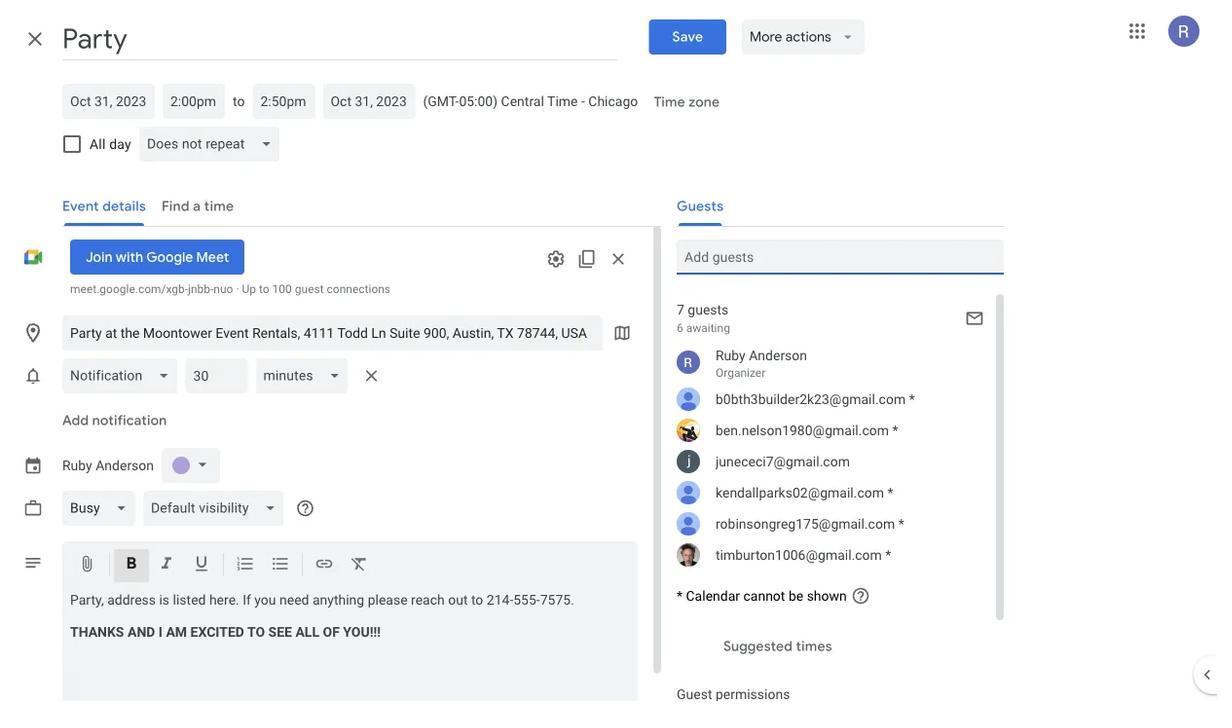 Task type: locate. For each thing, give the bounding box(es) containing it.
day
[[109, 136, 131, 152]]

to
[[233, 93, 245, 109], [259, 282, 269, 296], [471, 592, 483, 608]]

jnbb-
[[188, 282, 214, 296]]

out
[[448, 592, 468, 608]]

underline image
[[192, 554, 211, 577]]

notification
[[92, 412, 167, 429]]

1 horizontal spatial time
[[654, 93, 685, 111]]

time left '-'
[[547, 93, 578, 109]]

1 vertical spatial anderson
[[96, 457, 154, 473]]

meet.google.com/xgb-
[[70, 282, 188, 296]]

save
[[672, 28, 703, 46]]

* down the b0bth3builder2k23@gmail.com tree item
[[892, 422, 898, 438]]

anderson
[[749, 347, 807, 363], [96, 457, 154, 473]]

more actions arrow_drop_down
[[750, 28, 857, 46]]

junececi7@gmail.com
[[716, 453, 850, 469]]

arrow_drop_down
[[839, 28, 857, 46]]

anderson for ruby anderson
[[96, 457, 154, 473]]

and
[[128, 624, 155, 640]]

kendallparks02@gmail.com *
[[716, 484, 893, 500]]

party, address is listed here. if you need anything please reach out to 214-555-7575.
[[70, 592, 578, 608]]

i
[[159, 624, 163, 640]]

* up the ben.nelson1980@gmail.com tree item at the right of the page
[[909, 391, 915, 407]]

* inside kendallparks02@gmail.com tree item
[[888, 484, 893, 500]]

suggested times button
[[716, 629, 840, 664]]

0 vertical spatial ruby
[[716, 347, 746, 363]]

timburton1006@gmail.com
[[716, 547, 882, 563]]

central
[[501, 93, 544, 109]]

robinsongreg175@gmail.com tree item
[[661, 508, 996, 539]]

actions
[[786, 28, 832, 46]]

* for kendallparks02@gmail.com *
[[888, 484, 893, 500]]

you
[[254, 592, 276, 608]]

italic image
[[157, 554, 176, 577]]

zone
[[688, 93, 720, 111]]

0 vertical spatial anderson
[[749, 347, 807, 363]]

to left end time text field
[[233, 93, 245, 109]]

* down robinsongreg175@gmail.com tree item
[[885, 547, 891, 563]]

* for timburton1006@gmail.com *
[[885, 547, 891, 563]]

Location text field
[[70, 315, 595, 351]]

guests invited to this event. tree
[[661, 343, 996, 571]]

1 vertical spatial to
[[259, 282, 269, 296]]

with
[[116, 248, 143, 266]]

* inside the ben.nelson1980@gmail.com tree item
[[892, 422, 898, 438]]

None field
[[139, 127, 288, 162], [62, 358, 185, 393], [255, 358, 356, 393], [62, 491, 143, 526], [143, 491, 292, 526], [139, 127, 288, 162], [62, 358, 185, 393], [255, 358, 356, 393], [62, 491, 143, 526], [143, 491, 292, 526]]

timburton1006@gmail.com tree item
[[661, 539, 996, 571]]

1 horizontal spatial anderson
[[749, 347, 807, 363]]

214-
[[487, 592, 513, 608]]

anything
[[313, 592, 364, 608]]

Description text field
[[62, 592, 638, 702]]

2 vertical spatial to
[[471, 592, 483, 608]]

ruby anderson organizer
[[716, 347, 807, 380]]

add notification
[[62, 412, 167, 429]]

time inside button
[[654, 93, 685, 111]]

bulleted list image
[[271, 554, 290, 577]]

1 vertical spatial ruby
[[62, 457, 92, 473]]

0 horizontal spatial ruby
[[62, 457, 92, 473]]

ruby inside the ruby anderson organizer
[[716, 347, 746, 363]]

connections
[[327, 282, 391, 296]]

*
[[909, 391, 915, 407], [892, 422, 898, 438], [888, 484, 893, 500], [898, 516, 904, 532], [885, 547, 891, 563], [677, 588, 683, 604]]

* inside robinsongreg175@gmail.com tree item
[[898, 516, 904, 532]]

anderson down notification on the bottom left of page
[[96, 457, 154, 473]]

if
[[243, 592, 251, 608]]

add
[[62, 412, 89, 429]]

all
[[295, 624, 319, 640]]

bold image
[[122, 554, 141, 577]]

anderson inside the ruby anderson organizer
[[749, 347, 807, 363]]

google
[[146, 248, 193, 266]]

1 horizontal spatial to
[[259, 282, 269, 296]]

save button
[[649, 19, 727, 55]]

2 horizontal spatial to
[[471, 592, 483, 608]]

30 minutes before element
[[62, 354, 387, 397]]

formatting options toolbar
[[62, 541, 638, 589]]

time zone
[[654, 93, 720, 111]]

0 horizontal spatial anderson
[[96, 457, 154, 473]]

b0bth3builder2k23@gmail.com tree item
[[661, 384, 996, 415]]

ben.nelson1980@gmail.com
[[716, 422, 889, 438]]

thanks and i am excited to see all of you!!!
[[70, 624, 381, 640]]

join
[[86, 248, 112, 266]]

* down the "junececi7@gmail.com" tree item
[[888, 484, 893, 500]]

here.
[[209, 592, 239, 608]]

time zone button
[[646, 85, 727, 120]]

you!!!
[[343, 624, 381, 640]]

up
[[242, 282, 256, 296]]

0 horizontal spatial to
[[233, 93, 245, 109]]

* for b0bth3builder2k23@gmail.com *
[[909, 391, 915, 407]]

cannot
[[743, 588, 785, 604]]

ruby up 'organizer'
[[716, 347, 746, 363]]

anderson up 'organizer'
[[749, 347, 807, 363]]

* down kendallparks02@gmail.com tree item
[[898, 516, 904, 532]]

ruby anderson, organizer tree item
[[661, 343, 996, 384]]

kendallparks02@gmail.com tree item
[[661, 477, 996, 508]]

* calendar cannot be shown
[[677, 588, 847, 604]]

ruby
[[716, 347, 746, 363], [62, 457, 92, 473]]

am
[[166, 624, 187, 640]]

remove formatting image
[[350, 554, 369, 577]]

suggested
[[723, 638, 793, 655]]

to right up on the left top of page
[[259, 282, 269, 296]]

7575.
[[540, 592, 574, 608]]

0 vertical spatial to
[[233, 93, 245, 109]]

meet
[[196, 248, 229, 266]]

junececi7@gmail.com tree item
[[661, 446, 996, 477]]

1 horizontal spatial ruby
[[716, 347, 746, 363]]

time left zone
[[654, 93, 685, 111]]

* inside the b0bth3builder2k23@gmail.com tree item
[[909, 391, 915, 407]]

ruby down add
[[62, 457, 92, 473]]

to right "out"
[[471, 592, 483, 608]]

ruby for ruby anderson organizer
[[716, 347, 746, 363]]

time
[[547, 93, 578, 109], [654, 93, 685, 111]]

* inside "timburton1006@gmail.com" tree item
[[885, 547, 891, 563]]

7 guests 6 awaiting
[[677, 301, 730, 335]]



Task type: vqa. For each thing, say whether or not it's contained in the screenshot.
Thursday, June 6 element
no



Task type: describe. For each thing, give the bounding box(es) containing it.
guest
[[295, 282, 324, 296]]

ben.nelson1980@gmail.com *
[[716, 422, 898, 438]]

Minutes in advance for notification number field
[[193, 358, 240, 393]]

7
[[677, 301, 684, 317]]

robinsongreg175@gmail.com
[[716, 516, 895, 532]]

to
[[247, 624, 265, 640]]

address
[[107, 592, 156, 608]]

excited
[[190, 624, 244, 640]]

more
[[750, 28, 783, 46]]

join with google meet link
[[70, 240, 245, 275]]

b0bth3builder2k23@gmail.com *
[[716, 391, 915, 407]]

times
[[796, 638, 832, 655]]

100
[[272, 282, 292, 296]]

05:00)
[[459, 93, 498, 109]]

b0bth3builder2k23@gmail.com
[[716, 391, 906, 407]]

meet.google.com/xgb-jnbb-nuo · up to 100 guest connections
[[70, 282, 391, 296]]

party,
[[70, 592, 104, 608]]

of
[[323, 624, 340, 640]]

suggested times
[[723, 638, 832, 655]]

all day
[[90, 136, 131, 152]]

guests
[[688, 301, 729, 317]]

timburton1006@gmail.com *
[[716, 547, 891, 563]]

shown
[[807, 588, 847, 604]]

End date text field
[[330, 90, 407, 113]]

-
[[581, 93, 585, 109]]

nuo
[[214, 282, 233, 296]]

add notification button
[[55, 397, 175, 444]]

Title text field
[[62, 18, 618, 60]]

* for ben.nelson1980@gmail.com *
[[892, 422, 898, 438]]

(gmt-05:00) central time - chicago
[[423, 93, 638, 109]]

listed
[[173, 592, 206, 608]]

·
[[236, 282, 239, 296]]

awaiting
[[686, 321, 730, 335]]

to inside description text box
[[471, 592, 483, 608]]

join with google meet
[[86, 248, 229, 266]]

insert link image
[[314, 554, 334, 577]]

need
[[279, 592, 309, 608]]

is
[[159, 592, 170, 608]]

Start time text field
[[170, 90, 217, 113]]

(gmt-
[[423, 93, 459, 109]]

reach
[[411, 592, 445, 608]]

ruby for ruby anderson
[[62, 457, 92, 473]]

ruby anderson
[[62, 457, 154, 473]]

see
[[268, 624, 292, 640]]

robinsongreg175@gmail.com *
[[716, 516, 904, 532]]

be
[[789, 588, 803, 604]]

End time text field
[[260, 90, 307, 113]]

ben.nelson1980@gmail.com tree item
[[661, 415, 996, 446]]

anderson for ruby anderson organizer
[[749, 347, 807, 363]]

please
[[368, 592, 408, 608]]

* left calendar
[[677, 588, 683, 604]]

6
[[677, 321, 683, 335]]

* for robinsongreg175@gmail.com *
[[898, 516, 904, 532]]

numbered list image
[[236, 554, 255, 577]]

Start date text field
[[70, 90, 147, 113]]

0 horizontal spatial time
[[547, 93, 578, 109]]

thanks
[[70, 624, 124, 640]]

Guests text field
[[684, 240, 996, 275]]

chicago
[[588, 93, 638, 109]]

organizer
[[716, 366, 766, 380]]

555-
[[513, 592, 540, 608]]

kendallparks02@gmail.com
[[716, 484, 884, 500]]

all
[[90, 136, 106, 152]]

calendar
[[686, 588, 740, 604]]



